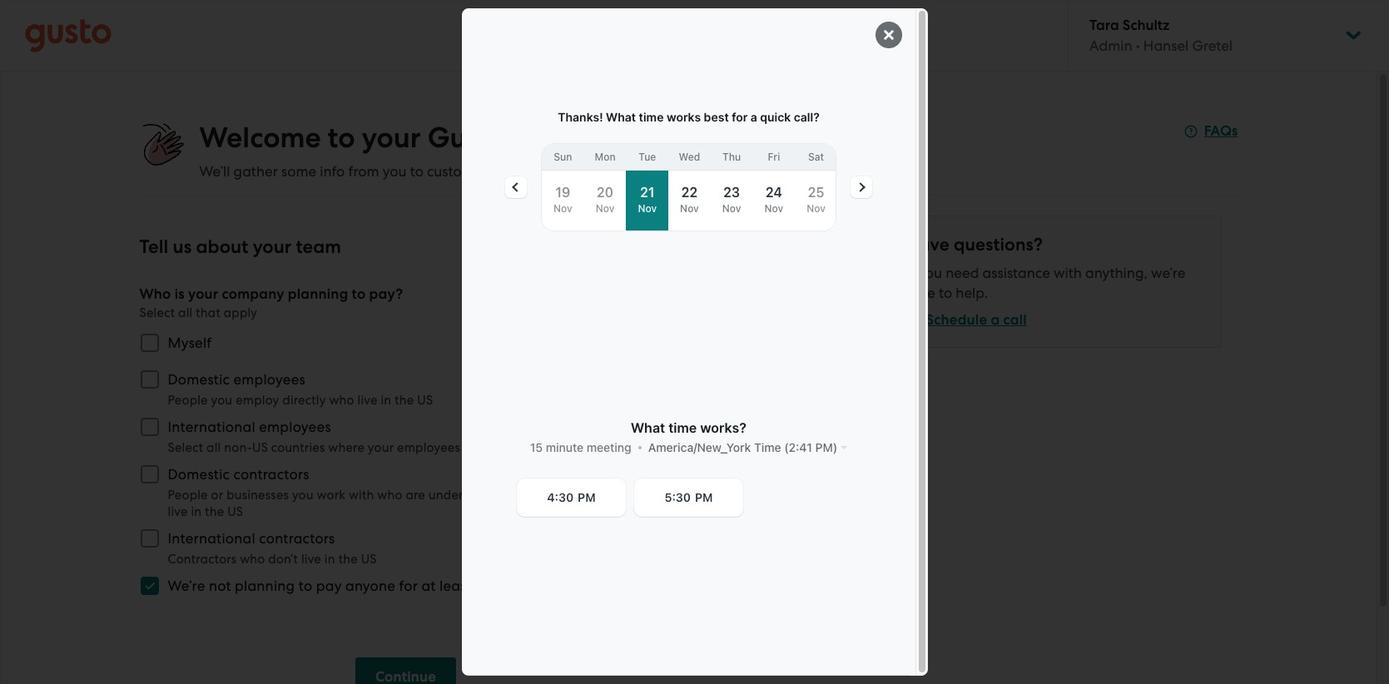 Task type: locate. For each thing, give the bounding box(es) containing it.
about
[[196, 236, 248, 258]]

0 vertical spatial the
[[395, 393, 414, 408]]

to
[[328, 121, 355, 155], [410, 163, 424, 180], [939, 285, 953, 301], [352, 286, 366, 303], [299, 578, 312, 594]]

0 vertical spatial a
[[991, 311, 1000, 329]]

with inside "people or businesses you work with who are under contract for a specific project, who live in the us"
[[349, 488, 374, 503]]

all
[[178, 306, 193, 321], [207, 440, 221, 455]]

least
[[440, 578, 472, 594]]

to right here
[[939, 285, 953, 301]]

company
[[222, 286, 284, 303]]

international employees
[[168, 419, 331, 435]]

home image
[[25, 19, 112, 52]]

1 vertical spatial a
[[539, 488, 547, 503]]

2 vertical spatial the
[[339, 552, 358, 567]]

domestic contractors
[[168, 466, 309, 483]]

with left anything,
[[1054, 265, 1082, 281]]

with right work
[[349, 488, 374, 503]]

we're not planning to pay anyone for at least 3 months
[[168, 578, 537, 594]]

contractors up businesses
[[233, 466, 309, 483]]

1 vertical spatial planning
[[235, 578, 295, 594]]

1 vertical spatial domestic
[[168, 466, 230, 483]]

planning down contractors who don't live in the us
[[235, 578, 295, 594]]

1 horizontal spatial a
[[991, 311, 1000, 329]]

tell us about your team
[[139, 236, 341, 258]]

0 vertical spatial people
[[168, 393, 208, 408]]

with inside if you need assistance with anything, we're here to help.
[[1054, 265, 1082, 281]]

2 horizontal spatial in
[[381, 393, 392, 408]]

1 horizontal spatial all
[[207, 440, 221, 455]]

from
[[348, 163, 379, 180]]

all left non-
[[207, 440, 221, 455]]

0 horizontal spatial a
[[539, 488, 547, 503]]

experience.
[[568, 163, 643, 180]]

0 vertical spatial domestic
[[168, 371, 230, 388]]

1 vertical spatial international
[[168, 530, 256, 547]]

We're not planning to pay anyone for at least 3 months checkbox
[[131, 568, 168, 604]]

employees up under
[[397, 440, 460, 455]]

all down is on the top of page
[[178, 306, 193, 321]]

2 horizontal spatial live
[[358, 393, 378, 408]]

in up pay
[[325, 552, 335, 567]]

international contractors
[[168, 530, 335, 547]]

your
[[362, 121, 421, 155], [496, 163, 525, 180], [253, 236, 292, 258], [188, 286, 218, 303], [368, 440, 394, 455]]

people
[[168, 393, 208, 408], [168, 488, 208, 503]]

live right don't
[[301, 552, 321, 567]]

international for international contractors
[[168, 530, 256, 547]]

1 vertical spatial in
[[191, 505, 202, 520]]

for right contract
[[519, 488, 535, 503]]

pay?
[[369, 286, 403, 303]]

0 horizontal spatial with
[[349, 488, 374, 503]]

who left under
[[377, 488, 403, 503]]

or
[[211, 488, 223, 503]]

2 people from the top
[[168, 488, 208, 503]]

0 vertical spatial select
[[139, 306, 175, 321]]

schedule a call button
[[906, 311, 1027, 331]]

domestic down myself
[[168, 371, 230, 388]]

we'll
[[199, 163, 230, 180]]

live inside "people or businesses you work with who are under contract for a specific project, who live in the us"
[[168, 505, 188, 520]]

live up international contractors option
[[168, 505, 188, 520]]

select down who
[[139, 306, 175, 321]]

contractors up don't
[[259, 530, 335, 547]]

contractors
[[233, 466, 309, 483], [259, 530, 335, 547]]

people inside "people or businesses you work with who are under contract for a specific project, who live in the us"
[[168, 488, 208, 503]]

2 domestic from the top
[[168, 466, 230, 483]]

contract
[[467, 488, 516, 503]]

0 horizontal spatial in
[[191, 505, 202, 520]]

in up select all non-us countries where your employees are located
[[381, 393, 392, 408]]

0 vertical spatial in
[[381, 393, 392, 408]]

select all non-us countries where your employees are located
[[168, 440, 531, 455]]

international for international employees
[[168, 419, 256, 435]]

with
[[1054, 265, 1082, 281], [349, 488, 374, 503]]

who
[[329, 393, 354, 408], [377, 488, 403, 503], [645, 488, 670, 503], [240, 552, 265, 567]]

international
[[168, 419, 256, 435], [168, 530, 256, 547]]

schedule a call
[[926, 311, 1027, 329]]

1 domestic from the top
[[168, 371, 230, 388]]

all inside who is your company planning to pay? select all that apply
[[178, 306, 193, 321]]

people up international employees option
[[168, 393, 208, 408]]

domestic for domestic contractors
[[168, 466, 230, 483]]

your up that at the top
[[188, 286, 218, 303]]

1 vertical spatial people
[[168, 488, 208, 503]]

anyone
[[346, 578, 396, 594]]

who down international contractors
[[240, 552, 265, 567]]

1 vertical spatial the
[[205, 505, 224, 520]]

employees
[[233, 371, 306, 388], [259, 419, 331, 435], [397, 440, 460, 455]]

to left pay
[[299, 578, 312, 594]]

the up select all non-us countries where your employees are located
[[395, 393, 414, 408]]

people you employ directly who live in the us
[[168, 393, 433, 408]]

Domestic employees checkbox
[[131, 361, 168, 398]]

people or businesses you work with who are under contract for a specific project, who live in the us
[[168, 488, 670, 520]]

you
[[383, 163, 407, 180], [918, 265, 942, 281], [211, 393, 233, 408], [292, 488, 314, 503]]

you right from
[[383, 163, 407, 180]]

0 vertical spatial for
[[519, 488, 535, 503]]

1 vertical spatial with
[[349, 488, 374, 503]]

the inside "people or businesses you work with who are under contract for a specific project, who live in the us"
[[205, 505, 224, 520]]

planning down team
[[288, 286, 348, 303]]

0 vertical spatial contractors
[[233, 466, 309, 483]]

1 people from the top
[[168, 393, 208, 408]]

International employees checkbox
[[131, 409, 168, 445]]

0 horizontal spatial the
[[205, 505, 224, 520]]

0 vertical spatial employees
[[233, 371, 306, 388]]

domestic
[[168, 371, 230, 388], [168, 466, 230, 483]]

the down or
[[205, 505, 224, 520]]

select inside who is your company planning to pay? select all that apply
[[139, 306, 175, 321]]

help.
[[956, 285, 988, 301]]

a inside "people or businesses you work with who are under contract for a specific project, who live in the us"
[[539, 488, 547, 503]]

are left under
[[406, 488, 425, 503]]

are inside "people or businesses you work with who are under contract for a specific project, who live in the us"
[[406, 488, 425, 503]]

is
[[175, 286, 185, 303]]

planning inside who is your company planning to pay? select all that apply
[[288, 286, 348, 303]]

a left call
[[991, 311, 1000, 329]]

account
[[513, 121, 618, 155]]

info
[[320, 163, 345, 180]]

0 vertical spatial all
[[178, 306, 193, 321]]

employees up employ
[[233, 371, 306, 388]]

2 vertical spatial live
[[301, 552, 321, 567]]

0 vertical spatial live
[[358, 393, 378, 408]]

select
[[139, 306, 175, 321], [168, 440, 203, 455]]

1 horizontal spatial are
[[464, 440, 483, 455]]

live up select all non-us countries where your employees are located
[[358, 393, 378, 408]]

1 horizontal spatial for
[[519, 488, 535, 503]]

us
[[417, 393, 433, 408], [252, 440, 268, 455], [227, 505, 243, 520], [361, 552, 377, 567]]

2 vertical spatial in
[[325, 552, 335, 567]]

work
[[317, 488, 346, 503]]

contractors
[[168, 552, 237, 567]]

employ
[[236, 393, 279, 408]]

a left the specific
[[539, 488, 547, 503]]

for left 'at'
[[399, 578, 418, 594]]

you left work
[[292, 488, 314, 503]]

in
[[381, 393, 392, 408], [191, 505, 202, 520], [325, 552, 335, 567]]

us inside "people or businesses you work with who are under contract for a specific project, who live in the us"
[[227, 505, 243, 520]]

domestic up or
[[168, 466, 230, 483]]

0 horizontal spatial all
[[178, 306, 193, 321]]

1 vertical spatial live
[[168, 505, 188, 520]]

2 international from the top
[[168, 530, 256, 547]]

live
[[358, 393, 378, 408], [168, 505, 188, 520], [301, 552, 321, 567]]

domestic employees
[[168, 371, 306, 388]]

people for domestic contractors
[[168, 488, 208, 503]]

0 horizontal spatial for
[[399, 578, 418, 594]]

welcome to your gusto account we'll gather some info from you to customize your setup experience.
[[199, 121, 643, 180]]

the
[[395, 393, 414, 408], [205, 505, 224, 520], [339, 552, 358, 567]]

0 vertical spatial with
[[1054, 265, 1082, 281]]

your inside who is your company planning to pay? select all that apply
[[188, 286, 218, 303]]

select up domestic contractors option
[[168, 440, 203, 455]]

located
[[486, 440, 531, 455]]

2 horizontal spatial the
[[395, 393, 414, 408]]

are
[[464, 440, 483, 455], [406, 488, 425, 503]]

international up non-
[[168, 419, 256, 435]]

are left located on the left bottom of the page
[[464, 440, 483, 455]]

anything,
[[1086, 265, 1148, 281]]

to left the pay?
[[352, 286, 366, 303]]

here
[[906, 285, 936, 301]]

for
[[519, 488, 535, 503], [399, 578, 418, 594]]

you inside if you need assistance with anything, we're here to help.
[[918, 265, 942, 281]]

have questions?
[[906, 234, 1043, 256]]

assistance
[[983, 265, 1051, 281]]

1 horizontal spatial with
[[1054, 265, 1082, 281]]

1 international from the top
[[168, 419, 256, 435]]

you right if
[[918, 265, 942, 281]]

your left setup
[[496, 163, 525, 180]]

1 vertical spatial for
[[399, 578, 418, 594]]

international up contractors
[[168, 530, 256, 547]]

a
[[991, 311, 1000, 329], [539, 488, 547, 503]]

to inside if you need assistance with anything, we're here to help.
[[939, 285, 953, 301]]

1 vertical spatial are
[[406, 488, 425, 503]]

businesses
[[227, 488, 289, 503]]

1 vertical spatial all
[[207, 440, 221, 455]]

questions?
[[954, 234, 1043, 256]]

the up we're not planning to pay anyone for at least 3 months
[[339, 552, 358, 567]]

people left or
[[168, 488, 208, 503]]

in up contractors
[[191, 505, 202, 520]]

1 vertical spatial contractors
[[259, 530, 335, 547]]

0 vertical spatial planning
[[288, 286, 348, 303]]

planning
[[288, 286, 348, 303], [235, 578, 295, 594]]

1 vertical spatial employees
[[259, 419, 331, 435]]

employees up countries
[[259, 419, 331, 435]]

0 horizontal spatial live
[[168, 505, 188, 520]]

0 vertical spatial international
[[168, 419, 256, 435]]

0 horizontal spatial are
[[406, 488, 425, 503]]



Task type: describe. For each thing, give the bounding box(es) containing it.
who
[[139, 286, 171, 303]]

pay
[[316, 578, 342, 594]]

people for domestic employees
[[168, 393, 208, 408]]

myself
[[168, 335, 212, 351]]

customize
[[427, 163, 492, 180]]

contractors for domestic contractors
[[233, 466, 309, 483]]

you inside "people or businesses you work with who are under contract for a specific project, who live in the us"
[[292, 488, 314, 503]]

not
[[209, 578, 231, 594]]

gusto
[[428, 121, 506, 155]]

account menu element
[[1068, 0, 1365, 71]]

Myself checkbox
[[131, 325, 168, 361]]

you inside welcome to your gusto account we'll gather some info from you to customize your setup experience.
[[383, 163, 407, 180]]

don't
[[268, 552, 298, 567]]

team
[[296, 236, 341, 258]]

3
[[476, 578, 484, 594]]

to left 'customize'
[[410, 163, 424, 180]]

some
[[281, 163, 317, 180]]

your up from
[[362, 121, 421, 155]]

contractors for international contractors
[[259, 530, 335, 547]]

project,
[[597, 488, 642, 503]]

have
[[906, 234, 950, 256]]

who right project,
[[645, 488, 670, 503]]

1 horizontal spatial live
[[301, 552, 321, 567]]

in inside "people or businesses you work with who are under contract for a specific project, who live in the us"
[[191, 505, 202, 520]]

need
[[946, 265, 979, 281]]

we're
[[168, 578, 205, 594]]

Domestic contractors checkbox
[[131, 456, 168, 493]]

faqs
[[1205, 122, 1238, 140]]

months
[[487, 578, 537, 594]]

if
[[906, 265, 915, 281]]

who is your company planning to pay? select all that apply
[[139, 286, 403, 321]]

to inside who is your company planning to pay? select all that apply
[[352, 286, 366, 303]]

tell
[[139, 236, 168, 258]]

apply
[[224, 306, 257, 321]]

domestic for domestic employees
[[168, 371, 230, 388]]

we're
[[1151, 265, 1186, 281]]

your right where
[[368, 440, 394, 455]]

1 horizontal spatial the
[[339, 552, 358, 567]]

where
[[328, 440, 365, 455]]

International contractors checkbox
[[131, 520, 168, 557]]

1 horizontal spatial in
[[325, 552, 335, 567]]

call
[[1004, 311, 1027, 329]]

at
[[422, 578, 436, 594]]

if you need assistance with anything, we're here to help.
[[906, 265, 1186, 301]]

gather
[[234, 163, 278, 180]]

employees for domestic employees
[[233, 371, 306, 388]]

you down domestic employees
[[211, 393, 233, 408]]

countries
[[271, 440, 325, 455]]

your left team
[[253, 236, 292, 258]]

for inside "people or businesses you work with who are under contract for a specific project, who live in the us"
[[519, 488, 535, 503]]

faqs button
[[1185, 122, 1238, 142]]

directly
[[282, 393, 326, 408]]

who right the directly
[[329, 393, 354, 408]]

contractors who don't live in the us
[[168, 552, 377, 567]]

under
[[429, 488, 463, 503]]

employees for international employees
[[259, 419, 331, 435]]

that
[[196, 306, 221, 321]]

us
[[173, 236, 192, 258]]

1 vertical spatial select
[[168, 440, 203, 455]]

schedule
[[926, 311, 988, 329]]

to up info on the top left of the page
[[328, 121, 355, 155]]

welcome
[[199, 121, 321, 155]]

specific
[[550, 488, 594, 503]]

non-
[[224, 440, 252, 455]]

setup
[[528, 163, 565, 180]]

0 vertical spatial are
[[464, 440, 483, 455]]

a inside button
[[991, 311, 1000, 329]]

2 vertical spatial employees
[[397, 440, 460, 455]]



Task type: vqa. For each thing, say whether or not it's contained in the screenshot.


